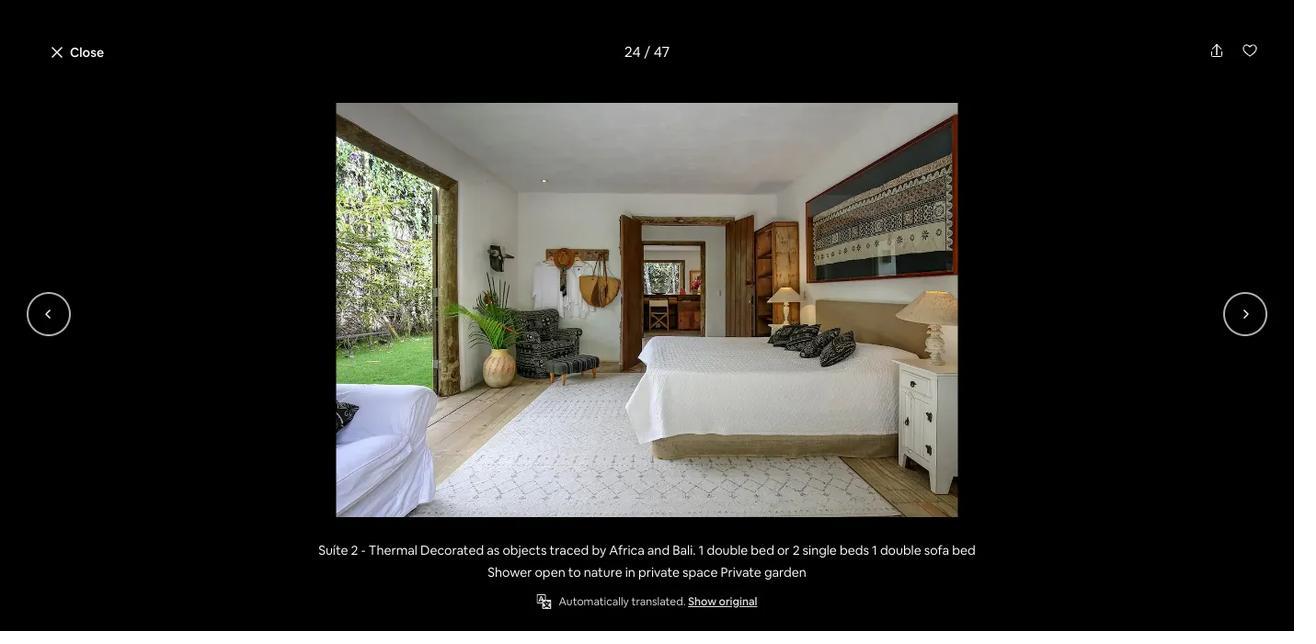 Task type: describe. For each thing, give the bounding box(es) containing it.
start your search
[[525, 29, 629, 45]]

2 1 from the left
[[872, 543, 877, 559]]

suíte 3 – térreo
parede de pau a pique, técnica tradicional de trancoso.
decorada com almofadas de kilim e abajures feitos por artesãos locais.
1 cama de casal ou 2 camas de solteiro
banheiro
jardim privado image
[[125, 175, 640, 495]]

home
[[185, 524, 240, 549]]

beds inside suíte 2 - thermal decorated as objects traced by africa and bali. 1 double bed or 2 single beds 1 double sofa bed shower open to nature in private space private garden
[[840, 543, 869, 559]]

entire home hosted by alexandra 19 beds · 7.5 baths
[[125, 524, 440, 574]]

automatically
[[559, 595, 629, 610]]

Start your search search field
[[502, 15, 778, 59]]

24 / 47
[[624, 42, 670, 62]]

original
[[719, 595, 758, 610]]

casa de veraneio em um meio a um jardim tropical a 15 minutos de caminhada do centro histórico (quadrado) e das praias. oferece acomodações, serviços, amenidades e conforto em ambientes amplos e bem decorados em um condomínio seguro e bem cuidado. image
[[648, 175, 898, 335]]

objects
[[503, 543, 547, 559]]

·
[[353, 555, 357, 574]]

bahia,
[[260, 133, 296, 150]]

2 bed from the left
[[952, 543, 976, 559]]

- for spacious
[[331, 94, 340, 125]]

search
[[588, 29, 629, 45]]

house
[[254, 94, 326, 125]]

by
[[592, 543, 606, 559]]

/
[[644, 42, 651, 62]]

your
[[558, 29, 586, 45]]

24
[[624, 42, 641, 62]]

private
[[721, 565, 762, 581]]

apsaras
[[158, 94, 249, 125]]

bahia, brazil button
[[260, 131, 331, 153]]

entire
[[125, 524, 181, 549]]

quadrado
[[597, 94, 711, 125]]

a casa das apsaras é espaçosa, decorada com charme rústico. um espaço único e completo para ser desfrutado por toda a família e por muitos amigos. durante a sua estadia, a casa é toda sua.

saia de férias e
sinta-se em casa na
casa das apsaras image
[[648, 342, 898, 495]]

or
[[777, 543, 790, 559]]

suíte 2 - thermal decorated as objects traced by africa and bali. 1 double bed or 2 single beds 1 double sofa bed shower open to nature in private space private garden
[[319, 543, 976, 581]]

start
[[525, 29, 556, 45]]

apsaras house - spacious and close to quadrado bahia, brazil
[[158, 94, 711, 150]]

translated.
[[631, 595, 686, 610]]

7.5
[[360, 555, 378, 574]]

thermal
[[369, 543, 418, 559]]

start your search button
[[502, 15, 778, 59]]

suíte
[[319, 543, 348, 559]]

automatically translated. show original
[[559, 595, 758, 610]]

2 double from the left
[[880, 543, 921, 559]]

to inside suíte 2 - thermal decorated as objects traced by africa and bali. 1 double bed or 2 single beds 1 double sofa bed shower open to nature in private space private garden
[[568, 565, 581, 581]]

19
[[299, 555, 313, 574]]

47
[[654, 42, 670, 62]]

as
[[487, 543, 500, 559]]

and inside apsaras house - spacious and close to quadrado bahia, brazil
[[451, 94, 494, 125]]

garden
[[764, 565, 807, 581]]

show
[[688, 595, 717, 610]]

space
[[683, 565, 718, 581]]

- for thermal
[[361, 543, 366, 559]]



Task type: vqa. For each thing, say whether or not it's contained in the screenshot.
rightmost 20
no



Task type: locate. For each thing, give the bounding box(es) containing it.
vista do amplo jardim com área de estar ao ar livre. à esquerda, a piscina. image
[[905, 175, 1155, 335]]

-
[[331, 94, 340, 125], [361, 543, 366, 559]]

spacious
[[345, 94, 446, 125]]

close
[[499, 94, 562, 125]]

by alexandra
[[315, 524, 440, 549]]

0 vertical spatial -
[[331, 94, 340, 125]]

and inside suíte 2 - thermal decorated as objects traced by africa and bali. 1 double bed or 2 single beds 1 double sofa bed shower open to nature in private space private garden
[[647, 543, 670, 559]]

2 right the or
[[793, 543, 800, 559]]

double left the sofa
[[880, 543, 921, 559]]

0 horizontal spatial double
[[707, 543, 748, 559]]

and
[[451, 94, 494, 125], [647, 543, 670, 559]]

bed
[[751, 543, 774, 559], [952, 543, 976, 559]]

$14,784
[[907, 548, 979, 573]]

1 vertical spatial and
[[647, 543, 670, 559]]

0 horizontal spatial 2
[[351, 543, 358, 559]]

nature
[[584, 565, 623, 581]]

1 horizontal spatial double
[[880, 543, 921, 559]]

1 horizontal spatial 2
[[793, 543, 800, 559]]

hosted
[[244, 524, 311, 549]]

1 horizontal spatial 1
[[872, 543, 877, 559]]

bed left the or
[[751, 543, 774, 559]]

1 bed from the left
[[751, 543, 774, 559]]

to inside apsaras house - spacious and close to quadrado bahia, brazil
[[567, 94, 592, 125]]

$18,125 $14,784
[[835, 548, 979, 573]]

in
[[625, 565, 636, 581]]

baths
[[381, 555, 419, 574]]

1 1 from the left
[[699, 543, 704, 559]]

0 horizontal spatial 1
[[699, 543, 704, 559]]

brazil
[[299, 133, 331, 150]]

decorated
[[420, 543, 484, 559]]

traced
[[550, 543, 589, 559]]

0 horizontal spatial beds
[[316, 555, 350, 574]]

1 vertical spatial to
[[568, 565, 581, 581]]

1 right single
[[872, 543, 877, 559]]

- inside apsaras house - spacious and close to quadrado bahia, brazil
[[331, 94, 340, 125]]

- inside suíte 2 - thermal decorated as objects traced by africa and bali. 1 double bed or 2 single beds 1 double sofa bed shower open to nature in private space private garden
[[361, 543, 366, 559]]

- up brazil
[[331, 94, 340, 125]]

- right the '·'
[[361, 543, 366, 559]]

1 right "bali."
[[699, 543, 704, 559]]

2
[[351, 543, 358, 559], [793, 543, 800, 559]]

1 double from the left
[[707, 543, 748, 559]]

0 horizontal spatial -
[[331, 94, 340, 125]]

sala ao ar livre. espaço perfeito para jogos ou simplesmente para jogar conversa fora. os painéis de apsaras sobre o sofá, os tapetes e as almofadas coloridas de kilim dão o toque final neste ambiente tão vibrante quanto confortável. image
[[905, 342, 1155, 495]]

suíte 2 - thermal
decorated as objects traced by africa and bali.
1 double bed or
2 single beds
1 double sofa bed
shower open to nature in private space private
garden image
[[88, 103, 1206, 518], [88, 103, 1206, 518]]

to down traced
[[568, 565, 581, 581]]

africa
[[609, 543, 645, 559]]

beds right single
[[840, 543, 869, 559]]

learn more about the host, alexandra. image
[[675, 525, 726, 576], [675, 525, 726, 576]]

sofa
[[924, 543, 949, 559]]

0 vertical spatial and
[[451, 94, 494, 125]]

to right close
[[567, 94, 592, 125]]

and up private
[[647, 543, 670, 559]]

to
[[567, 94, 592, 125], [568, 565, 581, 581]]

private
[[638, 565, 680, 581]]

0 horizontal spatial and
[[451, 94, 494, 125]]

beds inside 'entire home hosted by alexandra 19 beds · 7.5 baths'
[[316, 555, 350, 574]]

0 horizontal spatial bed
[[751, 543, 774, 559]]

1 vertical spatial -
[[361, 543, 366, 559]]

1 horizontal spatial and
[[647, 543, 670, 559]]

dialog
[[0, 0, 1294, 632]]

single
[[803, 543, 837, 559]]

double up private
[[707, 543, 748, 559]]

1 horizontal spatial -
[[361, 543, 366, 559]]

shower
[[488, 565, 532, 581]]

1 horizontal spatial bed
[[952, 543, 976, 559]]

1 2 from the left
[[351, 543, 358, 559]]

2 2 from the left
[[793, 543, 800, 559]]

1 horizontal spatial beds
[[840, 543, 869, 559]]

bali.
[[673, 543, 696, 559]]

suíte 1 – terms
spacious, includes desk desk desk area.
1 double bed or
2 single beds
bathroom
shower open to nature in private space private
garden image
[[299, 0, 637, 178], [299, 0, 637, 178], [644, 0, 981, 178], [644, 0, 981, 178], [299, 185, 981, 632], [299, 185, 981, 632]]

bed right the sofa
[[952, 543, 976, 559]]

double
[[707, 543, 748, 559], [880, 543, 921, 559]]

$18,125
[[835, 548, 903, 573]]

0 vertical spatial to
[[567, 94, 592, 125]]

open
[[535, 565, 565, 581]]

and left close
[[451, 94, 494, 125]]

1
[[699, 543, 704, 559], [872, 543, 877, 559]]

beds
[[840, 543, 869, 559], [316, 555, 350, 574]]

beds left the '·'
[[316, 555, 350, 574]]

show original button
[[688, 595, 758, 610]]

2 left 7.5
[[351, 543, 358, 559]]



